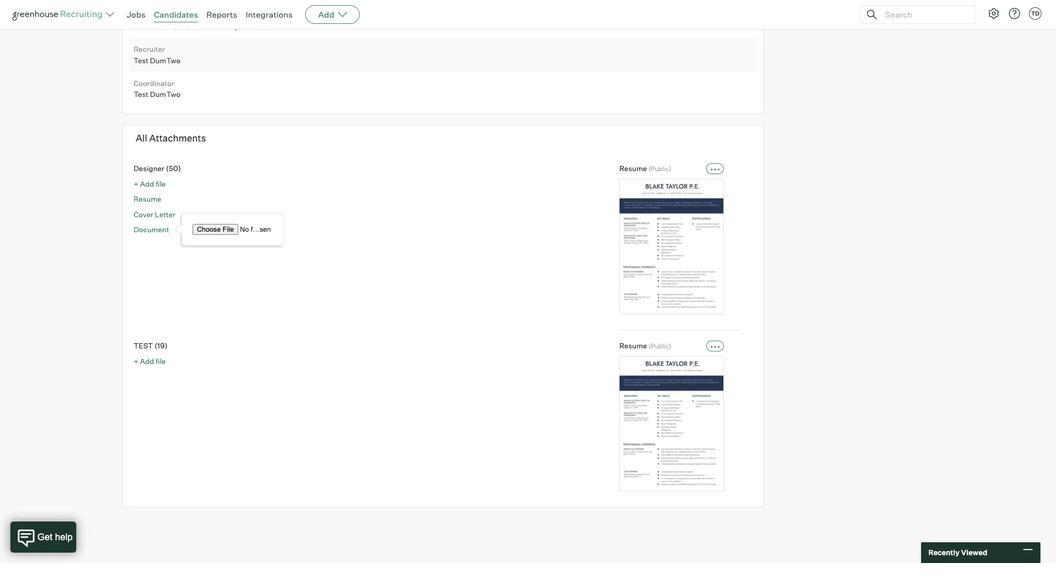 Task type: vqa. For each thing, say whether or not it's contained in the screenshot.
bottom Add
yes



Task type: describe. For each thing, give the bounding box(es) containing it.
+ for second + add file link from the bottom of the page
[[134, 179, 138, 188]]

dumtwo for coordinator
[[150, 90, 181, 99]]

(test
[[192, 22, 210, 31]]

viewed
[[961, 549, 988, 558]]

(19)
[[155, 342, 167, 350]]

(50)
[[166, 164, 181, 173]]

test (19)
[[134, 342, 167, 350]]

recruiter
[[134, 45, 165, 53]]

coordinator test dumtwo
[[134, 79, 181, 99]]

reports
[[206, 9, 237, 20]]

resume for (19)
[[620, 342, 647, 350]]

+ add file for second + add file link from the bottom of the page
[[134, 179, 166, 188]]

(public) for designer (50)
[[649, 165, 671, 173]]

td
[[1031, 10, 1040, 17]]

dummy)
[[212, 22, 241, 31]]

Search text field
[[883, 7, 967, 22]]

2 file from the top
[[156, 357, 166, 366]]

(uni)
[[173, 22, 191, 31]]

integrations link
[[246, 9, 293, 20]]

+ for first + add file link from the bottom of the page
[[134, 357, 138, 366]]

1 + add file link from the top
[[134, 179, 166, 188]]

dumtwo for recruiter
[[150, 56, 181, 65]]

recruiter test dumtwo
[[134, 45, 181, 65]]

source
[[134, 10, 158, 19]]

cover letter link
[[134, 210, 176, 219]]

source club blasts (uni) (test dummy)
[[134, 10, 243, 31]]

document link
[[134, 225, 169, 234]]

jobs link
[[127, 9, 146, 20]]

jobs
[[127, 9, 146, 20]]

test for recruiter test dumtwo
[[134, 56, 148, 65]]

candidates
[[154, 9, 198, 20]]

resume link
[[134, 195, 161, 204]]

td button
[[1027, 5, 1044, 22]]

candidates link
[[154, 9, 198, 20]]

(public) for test (19)
[[649, 343, 671, 350]]



Task type: locate. For each thing, give the bounding box(es) containing it.
attachments
[[149, 133, 206, 144]]

1 test from the top
[[134, 56, 148, 65]]

test down recruiter
[[134, 56, 148, 65]]

1 vertical spatial resume (public)
[[620, 342, 671, 350]]

+ add file down test (19)
[[134, 357, 166, 366]]

dumtwo down recruiter
[[150, 56, 181, 65]]

add inside popup button
[[318, 9, 334, 20]]

test down coordinator
[[134, 90, 148, 99]]

+
[[134, 179, 138, 188], [134, 357, 138, 366]]

dumtwo down coordinator
[[150, 90, 181, 99]]

all attachments
[[136, 133, 206, 144]]

0 vertical spatial +
[[134, 179, 138, 188]]

2 + add file from the top
[[134, 357, 166, 366]]

1 + from the top
[[134, 179, 138, 188]]

2 resume (public) from the top
[[620, 342, 671, 350]]

dumtwo inside coordinator test dumtwo
[[150, 90, 181, 99]]

+ add file link down designer on the top left of the page
[[134, 179, 166, 188]]

dumtwo
[[150, 56, 181, 65], [150, 90, 181, 99]]

resume (public)
[[620, 164, 671, 173], [620, 342, 671, 350]]

1 vertical spatial + add file link
[[134, 357, 166, 366]]

add for first + add file link from the bottom of the page
[[140, 357, 154, 366]]

dumtwo inside recruiter test dumtwo
[[150, 56, 181, 65]]

+ add file link
[[134, 179, 166, 188], [134, 357, 166, 366]]

test inside recruiter test dumtwo
[[134, 56, 148, 65]]

2 + from the top
[[134, 357, 138, 366]]

+ down test
[[134, 357, 138, 366]]

+ up 'resume' link
[[134, 179, 138, 188]]

0 vertical spatial (public)
[[649, 165, 671, 173]]

1 vertical spatial + add file
[[134, 357, 166, 366]]

cover letter
[[134, 210, 176, 219]]

letter
[[155, 210, 176, 219]]

1 dumtwo from the top
[[150, 56, 181, 65]]

0 vertical spatial + add file link
[[134, 179, 166, 188]]

1 vertical spatial add
[[140, 179, 154, 188]]

test for coordinator test dumtwo
[[134, 90, 148, 99]]

add
[[318, 9, 334, 20], [140, 179, 154, 188], [140, 357, 154, 366]]

2 + add file link from the top
[[134, 357, 166, 366]]

2 test from the top
[[134, 90, 148, 99]]

+ add file down designer on the top left of the page
[[134, 179, 166, 188]]

test inside coordinator test dumtwo
[[134, 90, 148, 99]]

2 vertical spatial add
[[140, 357, 154, 366]]

file down (19)
[[156, 357, 166, 366]]

(public)
[[649, 165, 671, 173], [649, 343, 671, 350]]

resume for (50)
[[620, 164, 647, 173]]

integrations
[[246, 9, 293, 20]]

resume (public) for (50)
[[620, 164, 671, 173]]

None file field
[[193, 224, 273, 235]]

add button
[[305, 5, 360, 24]]

club
[[134, 22, 149, 31]]

0 vertical spatial test
[[134, 56, 148, 65]]

td button
[[1029, 7, 1042, 20]]

1 vertical spatial resume
[[134, 195, 161, 204]]

0 vertical spatial add
[[318, 9, 334, 20]]

blasts
[[151, 22, 172, 31]]

resume (public) for (19)
[[620, 342, 671, 350]]

2 dumtwo from the top
[[150, 90, 181, 99]]

0 vertical spatial dumtwo
[[150, 56, 181, 65]]

file
[[156, 179, 166, 188], [156, 357, 166, 366]]

1 resume (public) from the top
[[620, 164, 671, 173]]

0 vertical spatial resume
[[620, 164, 647, 173]]

0 vertical spatial resume (public)
[[620, 164, 671, 173]]

recently viewed
[[929, 549, 988, 558]]

designer
[[134, 164, 164, 173]]

cover
[[134, 210, 153, 219]]

file down designer (50)
[[156, 179, 166, 188]]

1 vertical spatial (public)
[[649, 343, 671, 350]]

1 file from the top
[[156, 179, 166, 188]]

1 vertical spatial +
[[134, 357, 138, 366]]

resume
[[620, 164, 647, 173], [134, 195, 161, 204], [620, 342, 647, 350]]

test
[[134, 56, 148, 65], [134, 90, 148, 99]]

+ add file for first + add file link from the bottom of the page
[[134, 357, 166, 366]]

designer (50)
[[134, 164, 181, 173]]

1 vertical spatial file
[[156, 357, 166, 366]]

configure image
[[988, 7, 1000, 20]]

1 vertical spatial test
[[134, 90, 148, 99]]

recently
[[929, 549, 960, 558]]

reports link
[[206, 9, 237, 20]]

1 (public) from the top
[[649, 165, 671, 173]]

0 vertical spatial file
[[156, 179, 166, 188]]

+ add file
[[134, 179, 166, 188], [134, 357, 166, 366]]

1 + add file from the top
[[134, 179, 166, 188]]

2 (public) from the top
[[649, 343, 671, 350]]

2 vertical spatial resume
[[620, 342, 647, 350]]

1 vertical spatial dumtwo
[[150, 90, 181, 99]]

add for second + add file link from the bottom of the page
[[140, 179, 154, 188]]

all
[[136, 133, 147, 144]]

coordinator
[[134, 79, 174, 88]]

test
[[134, 342, 153, 350]]

0 vertical spatial + add file
[[134, 179, 166, 188]]

greenhouse recruiting image
[[12, 8, 106, 21]]

+ add file link down test (19)
[[134, 357, 166, 366]]

document
[[134, 225, 169, 234]]



